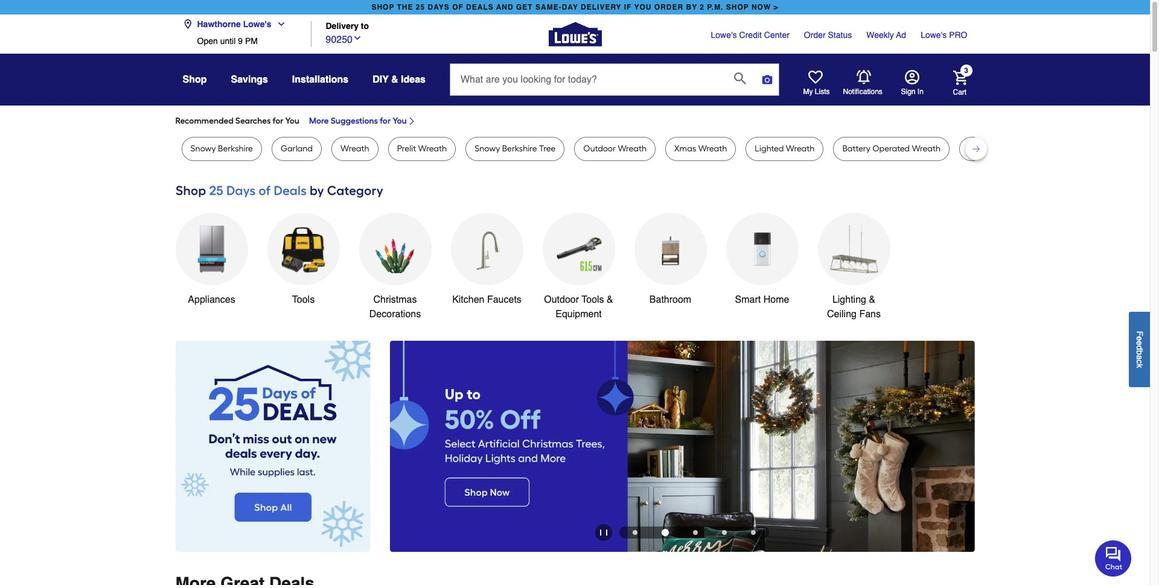 Task type: vqa. For each thing, say whether or not it's contained in the screenshot.
second )
no



Task type: describe. For each thing, give the bounding box(es) containing it.
savings
[[231, 74, 268, 85]]

snowy berkshire
[[191, 144, 253, 154]]

1 shop from the left
[[372, 3, 395, 11]]

hawthorne lowe's
[[197, 19, 272, 29]]

for for suggestions
[[380, 116, 391, 126]]

arrow left image
[[400, 447, 412, 459]]

diy
[[373, 74, 389, 85]]

appliances image
[[188, 225, 236, 274]]

xmas for xmas tree
[[969, 144, 991, 154]]

decorations
[[370, 309, 421, 320]]

in
[[918, 88, 924, 96]]

chevron down image inside 90250 button
[[353, 33, 362, 43]]

& inside outdoor tools & equipment
[[607, 295, 613, 306]]

f
[[1135, 331, 1145, 336]]

location image
[[183, 19, 192, 29]]

lighting & ceiling fans button
[[818, 213, 891, 322]]

a
[[1135, 355, 1145, 360]]

d
[[1135, 346, 1145, 350]]

delivery
[[326, 21, 359, 31]]

berkshire for snowy berkshire
[[218, 144, 253, 154]]

of
[[452, 3, 464, 11]]

until
[[220, 36, 236, 46]]

smart
[[735, 295, 761, 306]]

lowe's pro
[[921, 30, 968, 40]]

battery
[[843, 144, 871, 154]]

lowe's pro link
[[921, 29, 968, 41]]

3
[[965, 67, 969, 75]]

9
[[238, 36, 243, 46]]

searches
[[235, 116, 271, 126]]

kitchen faucets image
[[463, 225, 511, 274]]

1 tree from the left
[[539, 144, 556, 154]]

bathroom button
[[634, 213, 707, 307]]

center
[[765, 30, 790, 40]]

ad
[[897, 30, 907, 40]]

lighted
[[755, 144, 784, 154]]

lighting
[[833, 295, 867, 306]]

wreath for outdoor wreath
[[618, 144, 647, 154]]

scroll to item #3 element
[[681, 531, 710, 536]]

lowe's home improvement account image
[[905, 70, 920, 85]]

scroll to item #1 element
[[621, 531, 650, 536]]

pm
[[245, 36, 258, 46]]

more
[[309, 116, 329, 126]]

25 days of deals. don't miss out on new deals every day. while supplies last. image
[[175, 341, 371, 553]]

order status link
[[804, 29, 852, 41]]

outdoor
[[584, 144, 616, 154]]

1 wreath from the left
[[341, 144, 369, 154]]

lowe's home improvement logo image
[[549, 8, 602, 61]]

get
[[516, 3, 533, 11]]

b
[[1135, 350, 1145, 355]]

sign in button
[[901, 70, 924, 97]]

lists
[[815, 88, 830, 96]]

sign in
[[901, 88, 924, 96]]

hawthorne lowe's button
[[183, 12, 291, 36]]

diy & ideas
[[373, 74, 426, 85]]

equipment
[[556, 309, 602, 320]]

lighting & ceiling fans image
[[830, 225, 878, 274]]

order
[[804, 30, 826, 40]]

delivery to
[[326, 21, 369, 31]]

90250 button
[[326, 31, 362, 47]]

2
[[700, 3, 705, 11]]

2 shop from the left
[[726, 3, 749, 11]]

arrow right image
[[953, 447, 965, 459]]

christmas decorations image
[[371, 225, 419, 274]]

camera image
[[762, 74, 774, 86]]

shop the 25 days of deals and get same-day delivery if you order by 2 p.m. shop now > link
[[369, 0, 781, 14]]

by
[[686, 3, 698, 11]]

weekly ad
[[867, 30, 907, 40]]

lowe's home improvement notification center image
[[857, 70, 871, 84]]

recommended
[[175, 116, 234, 126]]

lowe's inside button
[[243, 19, 272, 29]]

scroll to item #4 element
[[710, 531, 739, 536]]

xmas wreath
[[675, 144, 727, 154]]

f e e d b a c k button
[[1129, 312, 1151, 387]]

25
[[416, 3, 425, 11]]

6 wreath from the left
[[912, 144, 941, 154]]

christmas decorations
[[370, 295, 421, 320]]

recommended searches for you
[[175, 116, 300, 126]]

tools inside 'button'
[[292, 295, 315, 306]]

lowe's credit center link
[[711, 29, 790, 41]]

garland
[[281, 144, 313, 154]]

lowe's home improvement lists image
[[808, 70, 823, 85]]

shop 25 days of deals by category image
[[175, 181, 975, 201]]

now
[[752, 3, 771, 11]]

savings button
[[231, 69, 268, 91]]

chevron right image
[[407, 117, 417, 126]]

order
[[655, 3, 684, 11]]

home
[[764, 295, 790, 306]]



Task type: locate. For each thing, give the bounding box(es) containing it.
lowe's left pro
[[921, 30, 947, 40]]

1 you from the left
[[285, 116, 300, 126]]

0 horizontal spatial xmas
[[675, 144, 697, 154]]

appliances button
[[175, 213, 248, 307]]

0 horizontal spatial &
[[391, 74, 398, 85]]

1 xmas from the left
[[675, 144, 697, 154]]

5 wreath from the left
[[786, 144, 815, 154]]

snowy
[[191, 144, 216, 154], [475, 144, 500, 154]]

f e e d b a c k
[[1135, 331, 1145, 368]]

0 vertical spatial chevron down image
[[272, 19, 286, 29]]

wreath right operated
[[912, 144, 941, 154]]

1 horizontal spatial snowy
[[475, 144, 500, 154]]

lighted wreath
[[755, 144, 815, 154]]

snowy berkshire tree
[[475, 144, 556, 154]]

wreath for xmas wreath
[[699, 144, 727, 154]]

for left chevron right image
[[380, 116, 391, 126]]

shop the 25 days of deals and get same-day delivery if you order by 2 p.m. shop now >
[[372, 3, 779, 11]]

e up d
[[1135, 336, 1145, 341]]

2 you from the left
[[393, 116, 407, 126]]

wreath for prelit wreath
[[418, 144, 447, 154]]

recommended searches for you heading
[[175, 115, 975, 127]]

0 horizontal spatial lowe's
[[243, 19, 272, 29]]

tools up equipment
[[582, 295, 604, 306]]

smart home
[[735, 295, 790, 306]]

1 horizontal spatial shop
[[726, 3, 749, 11]]

c
[[1135, 360, 1145, 364]]

0 horizontal spatial chevron down image
[[272, 19, 286, 29]]

0 horizontal spatial tools
[[292, 295, 315, 306]]

snowy for snowy berkshire
[[191, 144, 216, 154]]

operated
[[873, 144, 910, 154]]

battery operated wreath
[[843, 144, 941, 154]]

pro
[[950, 30, 968, 40]]

delivery
[[581, 3, 622, 11]]

more suggestions for you link
[[309, 115, 417, 127]]

& inside the diy & ideas button
[[391, 74, 398, 85]]

2 horizontal spatial &
[[869, 295, 876, 306]]

1 snowy from the left
[[191, 144, 216, 154]]

smart home button
[[726, 213, 799, 307]]

outdoor tools & equipment image
[[555, 225, 603, 274]]

2 snowy from the left
[[475, 144, 500, 154]]

scroll to item #5 element
[[739, 531, 768, 536]]

lowe's inside 'link'
[[921, 30, 947, 40]]

0 horizontal spatial you
[[285, 116, 300, 126]]

& right outdoor
[[607, 295, 613, 306]]

my
[[804, 88, 813, 96]]

appliances
[[188, 295, 235, 306]]

my lists
[[804, 88, 830, 96]]

0 horizontal spatial snowy
[[191, 144, 216, 154]]

cart
[[953, 88, 967, 96]]

4 wreath from the left
[[699, 144, 727, 154]]

prelit wreath
[[397, 144, 447, 154]]

1 horizontal spatial xmas
[[969, 144, 991, 154]]

1 horizontal spatial tree
[[993, 144, 1009, 154]]

lowe's
[[243, 19, 272, 29], [711, 30, 737, 40], [921, 30, 947, 40]]

e
[[1135, 336, 1145, 341], [1135, 341, 1145, 346]]

christmas
[[374, 295, 417, 306]]

diy & ideas button
[[373, 69, 426, 91]]

tools button
[[267, 213, 340, 307]]

days
[[428, 3, 450, 11]]

kitchen faucets button
[[451, 213, 523, 307]]

3 wreath from the left
[[618, 144, 647, 154]]

shop
[[183, 74, 207, 85]]

outdoor tools & equipment
[[544, 295, 613, 320]]

shop
[[372, 3, 395, 11], [726, 3, 749, 11]]

Search Query text field
[[451, 64, 725, 95]]

prelit
[[397, 144, 416, 154]]

and
[[496, 3, 514, 11]]

p.m.
[[707, 3, 724, 11]]

2 tools from the left
[[582, 295, 604, 306]]

same-
[[536, 3, 562, 11]]

installations button
[[292, 69, 349, 91]]

fans
[[860, 309, 881, 320]]

& up fans
[[869, 295, 876, 306]]

90250
[[326, 34, 353, 45]]

scroll to item #2 element
[[650, 530, 681, 537]]

weekly ad link
[[867, 29, 907, 41]]

notifications
[[843, 87, 883, 96]]

1 horizontal spatial berkshire
[[502, 144, 537, 154]]

0 horizontal spatial tree
[[539, 144, 556, 154]]

to
[[361, 21, 369, 31]]

& for ideas
[[391, 74, 398, 85]]

1 e from the top
[[1135, 336, 1145, 341]]

status
[[828, 30, 852, 40]]

kitchen faucets
[[452, 295, 522, 306]]

credit
[[740, 30, 762, 40]]

shop right p.m. at the right top of the page
[[726, 3, 749, 11]]

& right diy
[[391, 74, 398, 85]]

kitchen
[[452, 295, 485, 306]]

xmas for xmas wreath
[[675, 144, 697, 154]]

bathroom
[[650, 295, 692, 306]]

xmas tree
[[969, 144, 1009, 154]]

berkshire
[[218, 144, 253, 154], [502, 144, 537, 154]]

1 horizontal spatial for
[[380, 116, 391, 126]]

tree
[[539, 144, 556, 154], [993, 144, 1009, 154]]

None search field
[[450, 63, 780, 107]]

wreath for lighted wreath
[[786, 144, 815, 154]]

my lists link
[[804, 70, 830, 97]]

tools inside outdoor tools & equipment
[[582, 295, 604, 306]]

lowe's for lowe's credit center
[[711, 30, 737, 40]]

1 horizontal spatial chevron down image
[[353, 33, 362, 43]]

you left more
[[285, 116, 300, 126]]

1 horizontal spatial lowe's
[[711, 30, 737, 40]]

1 vertical spatial chevron down image
[[353, 33, 362, 43]]

day
[[562, 3, 578, 11]]

0 horizontal spatial for
[[273, 116, 284, 126]]

berkshire for snowy berkshire tree
[[502, 144, 537, 154]]

0 horizontal spatial berkshire
[[218, 144, 253, 154]]

outdoor
[[544, 295, 579, 306]]

2 horizontal spatial lowe's
[[921, 30, 947, 40]]

1 horizontal spatial &
[[607, 295, 613, 306]]

lowe's left credit
[[711, 30, 737, 40]]

for
[[273, 116, 284, 126], [380, 116, 391, 126]]

1 berkshire from the left
[[218, 144, 253, 154]]

more suggestions for you
[[309, 116, 407, 126]]

sign
[[901, 88, 916, 96]]

you for recommended searches for you
[[285, 116, 300, 126]]

the
[[397, 3, 413, 11]]

for for searches
[[273, 116, 284, 126]]

1 horizontal spatial tools
[[582, 295, 604, 306]]

2 xmas from the left
[[969, 144, 991, 154]]

chevron down image
[[272, 19, 286, 29], [353, 33, 362, 43]]

up to 50 percent off select artificial christmas trees, holiday lights and more. image
[[390, 341, 975, 553]]

shop button
[[183, 69, 207, 91]]

1 tools from the left
[[292, 295, 315, 306]]

tools image
[[279, 225, 328, 274]]

outdoor tools & equipment button
[[543, 213, 615, 322]]

e up b
[[1135, 341, 1145, 346]]

& for ceiling
[[869, 295, 876, 306]]

wreath right outdoor
[[618, 144, 647, 154]]

ceiling
[[827, 309, 857, 320]]

you up prelit
[[393, 116, 407, 126]]

you for more suggestions for you
[[393, 116, 407, 126]]

1 horizontal spatial you
[[393, 116, 407, 126]]

search image
[[734, 72, 746, 84]]

suggestions
[[331, 116, 378, 126]]

2 e from the top
[[1135, 341, 1145, 346]]

wreath left lighted
[[699, 144, 727, 154]]

ideas
[[401, 74, 426, 85]]

2 for from the left
[[380, 116, 391, 126]]

lowe's for lowe's pro
[[921, 30, 947, 40]]

chat invite button image
[[1096, 540, 1132, 577]]

& inside lighting & ceiling fans
[[869, 295, 876, 306]]

tools down 'tools' image
[[292, 295, 315, 306]]

lowe's credit center
[[711, 30, 790, 40]]

lighting & ceiling fans
[[827, 295, 881, 320]]

wreath right prelit
[[418, 144, 447, 154]]

shop left the
[[372, 3, 395, 11]]

faucets
[[487, 295, 522, 306]]

installations
[[292, 74, 349, 85]]

bathroom image
[[647, 225, 695, 274]]

2 berkshire from the left
[[502, 144, 537, 154]]

>
[[774, 3, 779, 11]]

for right searches
[[273, 116, 284, 126]]

lowe's home improvement cart image
[[953, 70, 968, 85]]

2 tree from the left
[[993, 144, 1009, 154]]

2 wreath from the left
[[418, 144, 447, 154]]

lowe's up pm
[[243, 19, 272, 29]]

open
[[197, 36, 218, 46]]

hawthorne
[[197, 19, 241, 29]]

wreath down suggestions
[[341, 144, 369, 154]]

deals
[[466, 3, 494, 11]]

outdoor wreath
[[584, 144, 647, 154]]

&
[[391, 74, 398, 85], [607, 295, 613, 306], [869, 295, 876, 306]]

0 horizontal spatial shop
[[372, 3, 395, 11]]

wreath right lighted
[[786, 144, 815, 154]]

you
[[285, 116, 300, 126], [393, 116, 407, 126]]

1 for from the left
[[273, 116, 284, 126]]

snowy for snowy berkshire tree
[[475, 144, 500, 154]]

christmas decorations button
[[359, 213, 432, 322]]

weekly
[[867, 30, 894, 40]]



